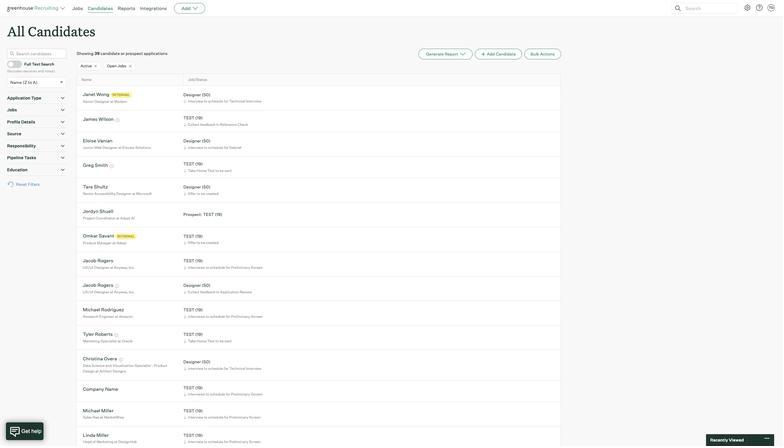 Task type: vqa. For each thing, say whether or not it's contained in the screenshot.
Adelphi University
no



Task type: locate. For each thing, give the bounding box(es) containing it.
2 test from the top
[[207, 339, 215, 344]]

rogers
[[97, 258, 113, 264], [97, 283, 113, 289]]

2 interviews to schedule for preliminary screen link from the top
[[183, 314, 264, 320]]

product down omkar
[[83, 241, 96, 246]]

0 horizontal spatial jobs
[[7, 108, 17, 113]]

test for collect feedback in reference check link
[[183, 116, 194, 121]]

0 vertical spatial collect
[[188, 123, 199, 127]]

0 horizontal spatial application
[[7, 96, 30, 101]]

0 vertical spatial take home test to be sent link
[[183, 168, 233, 174]]

michael up sales
[[83, 408, 100, 414]]

2 jacob from the top
[[83, 283, 96, 289]]

project
[[83, 216, 95, 221]]

1 vertical spatial collect
[[188, 290, 199, 295]]

0 horizontal spatial name
[[10, 80, 22, 85]]

screen for linda miller
[[249, 441, 261, 445]]

jacob rogers link down manager
[[83, 258, 113, 265]]

for for data science and visualization specialist - product design at artifact designs
[[224, 367, 229, 371]]

senior down tara
[[83, 192, 94, 196]]

rogers for jacob rogers ux/ui designer at anyway, inc.
[[97, 258, 113, 264]]

jacob inside jacob rogers ux/ui designer at anyway, inc.
[[83, 258, 96, 264]]

(50) for jacob rogers
[[202, 283, 210, 288]]

web
[[94, 146, 102, 150]]

shultz
[[94, 184, 108, 190]]

1 vertical spatial product
[[154, 364, 167, 368]]

tara
[[83, 184, 93, 190]]

company name
[[83, 387, 118, 393]]

anyway, inside jacob rogers ux/ui designer at anyway, inc.
[[114, 266, 128, 270]]

jacob rogers
[[83, 283, 113, 289]]

james wilson
[[83, 116, 114, 122]]

1 vertical spatial add
[[487, 52, 495, 57]]

bulk actions
[[531, 52, 555, 57]]

greg smith link
[[83, 163, 108, 169]]

source
[[7, 131, 21, 137]]

pipeline
[[7, 155, 23, 160]]

at inside michael rodriguez research engineer at amazon
[[115, 315, 118, 319]]

1 vertical spatial take
[[188, 339, 196, 344]]

reference
[[220, 123, 237, 127]]

screen for michael rodriguez
[[251, 315, 263, 319]]

0 vertical spatial interview to schedule for preliminary screen link
[[183, 415, 262, 421]]

2 (50) from the top
[[202, 139, 210, 144]]

1 vertical spatial feedback
[[200, 290, 215, 295]]

1 horizontal spatial product
[[154, 364, 167, 368]]

at left 'microsoft'
[[132, 192, 135, 196]]

ai
[[131, 216, 135, 221]]

miller right linda
[[96, 433, 109, 439]]

collect for designer
[[188, 290, 199, 295]]

interviews
[[188, 266, 205, 270], [188, 315, 205, 319], [188, 393, 205, 397]]

1 vertical spatial specialist
[[135, 364, 151, 368]]

(19) for offer to be created link associated with (19)
[[195, 234, 203, 239]]

0 horizontal spatial add
[[181, 5, 191, 11]]

at left designhub
[[114, 441, 117, 445]]

application left review at bottom
[[220, 290, 239, 295]]

ux/ui designer at anyway, inc.
[[83, 290, 135, 295]]

designer (50) interview to schedule for technical interview
[[183, 92, 261, 104], [183, 360, 261, 371]]

be
[[220, 169, 224, 173], [201, 192, 205, 196], [201, 241, 205, 245], [220, 339, 224, 344]]

1 test (19) take home test to be sent from the top
[[183, 162, 232, 173]]

company
[[83, 387, 104, 393]]

0 vertical spatial sent
[[225, 169, 232, 173]]

collect inside test (19) collect feedback in reference check
[[188, 123, 199, 127]]

designer inside eloise vanian junior web designer at elevate solutions
[[102, 146, 118, 150]]

(19) inside test (19) offer to be created
[[195, 234, 203, 239]]

savant
[[99, 233, 114, 239]]

feedback for (50)
[[200, 290, 215, 295]]

and inside data science and visualization specialist - product design at artifact designs
[[105, 364, 112, 368]]

1 ux/ui from the top
[[83, 266, 93, 270]]

0 vertical spatial jacob
[[83, 258, 96, 264]]

0 vertical spatial technical
[[229, 99, 245, 104]]

linda
[[83, 433, 95, 439]]

at inside eloise vanian junior web designer at elevate solutions
[[118, 146, 122, 150]]

name left (z on the left
[[10, 80, 22, 85]]

product
[[83, 241, 96, 246], [154, 364, 167, 368]]

marketwise
[[104, 416, 124, 420]]

2 home from the top
[[197, 339, 207, 344]]

marketing
[[83, 339, 100, 344], [96, 441, 113, 445]]

0 vertical spatial michael
[[83, 307, 100, 313]]

specialist inside data science and visualization specialist - product design at artifact designs
[[135, 364, 151, 368]]

greenhouse recruiting image
[[7, 5, 60, 12]]

review
[[240, 290, 252, 295]]

janet wong
[[83, 92, 109, 98]]

tara shultz senior accessibility designer at microsoft
[[83, 184, 152, 196]]

1 test (19) interviews to schedule for preliminary screen from the top
[[183, 259, 263, 270]]

5 (50) from the top
[[202, 360, 210, 365]]

offer inside test (19) offer to be created
[[188, 241, 196, 245]]

0 horizontal spatial and
[[38, 69, 44, 73]]

candidates down jobs link
[[28, 22, 95, 40]]

offer up the prospect:
[[188, 192, 196, 196]]

2 senior from the top
[[83, 192, 94, 196]]

michael inside michael rodriguez research engineer at amazon
[[83, 307, 100, 313]]

add candidate
[[487, 52, 516, 57]]

2 rogers from the top
[[97, 283, 113, 289]]

1 interviews from the top
[[188, 266, 205, 270]]

2 anyway, from the top
[[114, 290, 128, 295]]

feedback inside the designer (50) collect feedback in application review
[[200, 290, 215, 295]]

(19) for linda miller's interview to schedule for preliminary screen link
[[195, 434, 203, 439]]

reset
[[16, 182, 27, 187]]

Search text field
[[684, 4, 732, 13]]

0 horizontal spatial specialist
[[101, 339, 117, 344]]

designer inside jacob rogers ux/ui designer at anyway, inc.
[[94, 266, 109, 270]]

offer to be created link down 'prospect: test (19)'
[[183, 240, 220, 246]]

0 vertical spatial internal
[[112, 93, 130, 97]]

to for sales rep at marketwise
[[204, 416, 207, 420]]

michael
[[83, 307, 100, 313], [83, 408, 100, 414]]

1 vertical spatial jobs
[[118, 64, 126, 68]]

or
[[121, 51, 125, 56]]

1 jacob from the top
[[83, 258, 96, 264]]

2 collect from the top
[[188, 290, 199, 295]]

created inside test (19) offer to be created
[[206, 241, 219, 245]]

to inside designer (50) interview to schedule for debrief
[[204, 146, 207, 150]]

michael miller sales rep at marketwise
[[83, 408, 124, 420]]

internal
[[112, 93, 130, 97], [117, 235, 135, 239]]

2 inc. from the top
[[129, 290, 135, 295]]

test inside test (19) collect feedback in reference check
[[183, 116, 194, 121]]

1 vertical spatial technical
[[229, 367, 245, 371]]

adept
[[120, 216, 130, 221], [116, 241, 127, 246]]

rep
[[93, 416, 99, 420]]

to for head of marketing at designhub
[[204, 441, 207, 445]]

name for name
[[81, 78, 92, 82]]

td
[[769, 6, 774, 10]]

test inside test (19) offer to be created
[[183, 234, 194, 239]]

1 vertical spatial designer (50) interview to schedule for technical interview
[[183, 360, 261, 371]]

michael up "research"
[[83, 307, 100, 313]]

0 vertical spatial and
[[38, 69, 44, 73]]

1 vertical spatial michael
[[83, 408, 100, 414]]

0 vertical spatial jacob rogers link
[[83, 258, 113, 265]]

technical for christina overa
[[229, 367, 245, 371]]

interview to schedule for technical interview link for christina overa
[[183, 366, 263, 372]]

tasks
[[24, 155, 36, 160]]

1 vertical spatial marketing
[[96, 441, 113, 445]]

(19) inside test (19) collect feedback in reference check
[[195, 116, 203, 121]]

greg
[[83, 163, 94, 169]]

(50) for janet wong
[[202, 92, 210, 97]]

add button
[[174, 3, 205, 14]]

2 interviews from the top
[[188, 315, 205, 319]]

0 vertical spatial miller
[[101, 408, 114, 414]]

ux/ui down 'jacob rogers'
[[83, 290, 93, 295]]

head
[[83, 441, 92, 445]]

0 vertical spatial home
[[197, 169, 207, 173]]

home for 1st take home test to be sent link
[[197, 169, 207, 173]]

1 vertical spatial interview to schedule for preliminary screen link
[[183, 440, 262, 446]]

at inside the michael miller sales rep at marketwise
[[100, 416, 103, 420]]

test (19) interview to schedule for preliminary screen
[[183, 409, 261, 420], [183, 434, 261, 445]]

at left modern
[[110, 99, 114, 104]]

1 in from the top
[[216, 123, 219, 127]]

1 vertical spatial ux/ui
[[83, 290, 93, 295]]

(50)
[[202, 92, 210, 97], [202, 139, 210, 144], [202, 185, 210, 190], [202, 283, 210, 288], [202, 360, 210, 365]]

designer (50) interview to schedule for technical interview for christina overa
[[183, 360, 261, 371]]

interview inside designer (50) interview to schedule for debrief
[[188, 146, 203, 150]]

be inside test (19) offer to be created
[[201, 241, 205, 245]]

greg smith has been in take home test for more than 7 days image
[[109, 165, 114, 169]]

2 test (19) interview to schedule for preliminary screen from the top
[[183, 434, 261, 445]]

schedule for senior designer at modern
[[208, 99, 223, 104]]

job/status
[[188, 78, 207, 82]]

actions
[[540, 52, 555, 57]]

at inside data science and visualization specialist - product design at artifact designs
[[95, 370, 99, 374]]

1 offer from the top
[[188, 192, 196, 196]]

name (z to a)
[[10, 80, 37, 85]]

4 (50) from the top
[[202, 283, 210, 288]]

anyway, down jacob rogers has been in application review for more than 5 days icon
[[114, 290, 128, 295]]

to for senior accessibility designer at microsoft
[[197, 192, 200, 196]]

miller up marketwise
[[101, 408, 114, 414]]

at down rodriguez
[[115, 315, 118, 319]]

at up 'jacob rogers'
[[110, 266, 113, 270]]

application
[[7, 96, 30, 101], [220, 290, 239, 295]]

1 vertical spatial internal
[[117, 235, 135, 239]]

1 home from the top
[[197, 169, 207, 173]]

collect inside the designer (50) collect feedback in application review
[[188, 290, 199, 295]]

test for 2nd take home test to be sent link
[[207, 339, 215, 344]]

schedule for sales rep at marketwise
[[208, 416, 223, 420]]

internal for omkar savant
[[117, 235, 135, 239]]

eloise vanian link
[[83, 138, 113, 145]]

created for (19)
[[206, 241, 219, 245]]

2 offer from the top
[[188, 241, 196, 245]]

candidates right jobs link
[[88, 5, 113, 11]]

at inside tara shultz senior accessibility designer at microsoft
[[132, 192, 135, 196]]

2 horizontal spatial jobs
[[118, 64, 126, 68]]

(19) for 2nd take home test to be sent link
[[195, 333, 203, 338]]

miller inside the michael miller sales rep at marketwise
[[101, 408, 114, 414]]

1 vertical spatial created
[[206, 241, 219, 245]]

internal down ai
[[117, 235, 135, 239]]

2 in from the top
[[216, 290, 219, 295]]

0 vertical spatial feedback
[[200, 123, 215, 127]]

0 vertical spatial anyway,
[[114, 266, 128, 270]]

profile details
[[7, 119, 35, 125]]

offer to be created link up 'prospect: test (19)'
[[183, 191, 220, 197]]

1 take home test to be sent link from the top
[[183, 168, 233, 174]]

0 vertical spatial test (19) interview to schedule for preliminary screen
[[183, 409, 261, 420]]

0 vertical spatial offer
[[188, 192, 196, 196]]

prospect
[[126, 51, 143, 56]]

jacob rogers link
[[83, 258, 113, 265], [83, 283, 113, 290]]

for for sales rep at marketwise
[[224, 416, 229, 420]]

1 vertical spatial senior
[[83, 192, 94, 196]]

offer inside designer (50) offer to be created
[[188, 192, 196, 196]]

marketing right of at the bottom
[[96, 441, 113, 445]]

in left review at bottom
[[216, 290, 219, 295]]

offer to be created link for (19)
[[183, 240, 220, 246]]

open jobs
[[107, 64, 126, 68]]

1 test (19) interview to schedule for preliminary screen from the top
[[183, 409, 261, 420]]

offer down the prospect:
[[188, 241, 196, 245]]

1 vertical spatial interviews to schedule for preliminary screen link
[[183, 314, 264, 320]]

test for rodriguez's interviews to schedule for preliminary screen link
[[183, 308, 194, 313]]

miller inside linda miller head of marketing at designhub
[[96, 433, 109, 439]]

3 interviews from the top
[[188, 393, 205, 397]]

0 vertical spatial inc.
[[129, 266, 135, 270]]

adept left ai
[[120, 216, 130, 221]]

sent
[[225, 169, 232, 173], [225, 339, 232, 344]]

1 horizontal spatial specialist
[[135, 364, 151, 368]]

1 rogers from the top
[[97, 258, 113, 264]]

configure image
[[744, 4, 751, 11]]

to
[[28, 80, 32, 85], [204, 99, 207, 104], [204, 146, 207, 150], [215, 169, 219, 173], [197, 192, 200, 196], [197, 241, 200, 245], [206, 266, 209, 270], [206, 315, 209, 319], [215, 339, 219, 344], [204, 367, 207, 371], [206, 393, 209, 397], [204, 416, 207, 420], [204, 441, 207, 445]]

1 vertical spatial in
[[216, 290, 219, 295]]

0 vertical spatial interview to schedule for technical interview link
[[183, 99, 263, 104]]

2 jacob rogers link from the top
[[83, 283, 113, 290]]

0 vertical spatial ux/ui
[[83, 266, 93, 270]]

james wilson has been in reference check for more than 10 days image
[[115, 119, 120, 122]]

checkmark image
[[10, 62, 14, 66]]

created inside designer (50) offer to be created
[[206, 192, 219, 196]]

designer
[[183, 92, 201, 97], [94, 99, 109, 104], [183, 139, 201, 144], [102, 146, 118, 150], [183, 185, 201, 190], [116, 192, 131, 196], [94, 266, 109, 270], [183, 283, 201, 288], [94, 290, 109, 295], [183, 360, 201, 365]]

1 created from the top
[[206, 192, 219, 196]]

1 vertical spatial test (19) interview to schedule for preliminary screen
[[183, 434, 261, 445]]

in inside test (19) collect feedback in reference check
[[216, 123, 219, 127]]

1 vertical spatial rogers
[[97, 283, 113, 289]]

at right rep
[[100, 416, 103, 420]]

0 vertical spatial jobs
[[72, 5, 83, 11]]

1 vertical spatial interviews
[[188, 315, 205, 319]]

2 michael from the top
[[83, 408, 100, 414]]

omkar
[[83, 233, 98, 239]]

to inside designer (50) offer to be created
[[197, 192, 200, 196]]

interview to schedule for technical interview link for janet wong
[[183, 99, 263, 104]]

preliminary for linda miller
[[229, 441, 248, 445]]

jordyn
[[83, 209, 98, 215]]

ux/ui up 'jacob rogers'
[[83, 266, 93, 270]]

0 vertical spatial test (19) take home test to be sent
[[183, 162, 232, 173]]

1 vertical spatial test (19) interviews to schedule for preliminary screen
[[183, 308, 263, 319]]

1 interview to schedule for preliminary screen link from the top
[[183, 415, 262, 421]]

in left reference
[[216, 123, 219, 127]]

(19) for 1st take home test to be sent link
[[195, 162, 203, 167]]

michael inside the michael miller sales rep at marketwise
[[83, 408, 100, 414]]

test (19) interview to schedule for preliminary screen for michael miller
[[183, 409, 261, 420]]

james wilson link
[[83, 116, 114, 123]]

name down active
[[81, 78, 92, 82]]

and inside full text search (includes resumes and notes)
[[38, 69, 44, 73]]

1 inc. from the top
[[129, 266, 135, 270]]

in inside the designer (50) collect feedback in application review
[[216, 290, 219, 295]]

0 vertical spatial interviews
[[188, 266, 205, 270]]

2 horizontal spatial name
[[105, 387, 118, 393]]

0 vertical spatial senior
[[83, 99, 94, 104]]

rogers inside jacob rogers ux/ui designer at anyway, inc.
[[97, 258, 113, 264]]

0 vertical spatial test (19) interviews to schedule for preliminary screen
[[183, 259, 263, 270]]

jacob up the ux/ui designer at anyway, inc.
[[83, 283, 96, 289]]

jordyn shuell project coordinator at adept ai
[[83, 209, 135, 221]]

1 vertical spatial offer to be created link
[[183, 240, 220, 246]]

2 sent from the top
[[225, 339, 232, 344]]

0 vertical spatial created
[[206, 192, 219, 196]]

collect for test
[[188, 123, 199, 127]]

1 vertical spatial home
[[197, 339, 207, 344]]

1 offer to be created link from the top
[[183, 191, 220, 197]]

created for (50)
[[206, 192, 219, 196]]

0 vertical spatial product
[[83, 241, 96, 246]]

janet
[[83, 92, 95, 98]]

1 vertical spatial take home test to be sent link
[[183, 339, 233, 344]]

0 vertical spatial take
[[188, 169, 196, 173]]

1 vertical spatial test (19) take home test to be sent
[[183, 333, 232, 344]]

1 vertical spatial and
[[105, 364, 112, 368]]

2 vertical spatial interviews
[[188, 393, 205, 397]]

test (19) collect feedback in reference check
[[183, 116, 248, 127]]

name right company
[[105, 387, 118, 393]]

janet wong link
[[83, 92, 109, 98]]

to for junior web designer at elevate solutions
[[204, 146, 207, 150]]

1 vertical spatial miller
[[96, 433, 109, 439]]

home for 2nd take home test to be sent link
[[197, 339, 207, 344]]

2 test (19) interviews to schedule for preliminary screen from the top
[[183, 308, 263, 319]]

0 vertical spatial in
[[216, 123, 219, 127]]

application down name (z to a) option
[[7, 96, 30, 101]]

1 horizontal spatial name
[[81, 78, 92, 82]]

1 vertical spatial jacob
[[83, 283, 96, 289]]

2 vertical spatial test (19) interviews to schedule for preliminary screen
[[183, 386, 263, 397]]

0 vertical spatial adept
[[120, 216, 130, 221]]

screen for michael miller
[[249, 416, 261, 420]]

designer inside designer (50) interview to schedule for debrief
[[183, 139, 201, 144]]

1 horizontal spatial jobs
[[72, 5, 83, 11]]

at down the science
[[95, 370, 99, 374]]

0 vertical spatial rogers
[[97, 258, 113, 264]]

to for product manager at adept
[[197, 241, 200, 245]]

to inside test (19) offer to be created
[[197, 241, 200, 245]]

2 offer to be created link from the top
[[183, 240, 220, 246]]

schedule for ux/ui designer at anyway, inc.
[[210, 266, 225, 270]]

1 feedback from the top
[[200, 123, 215, 127]]

1 vertical spatial offer
[[188, 241, 196, 245]]

product right -
[[154, 364, 167, 368]]

2 feedback from the top
[[200, 290, 215, 295]]

test for offer to be created link associated with (19)
[[183, 234, 194, 239]]

vanian
[[97, 138, 113, 144]]

at right manager
[[112, 241, 116, 246]]

1 interviews to schedule for preliminary screen link from the top
[[183, 265, 264, 271]]

at right coordinator on the top left of page
[[116, 216, 119, 221]]

jobs right "open"
[[118, 64, 126, 68]]

add inside popup button
[[181, 5, 191, 11]]

rogers for jacob rogers
[[97, 283, 113, 289]]

jobs up profile at the left of the page
[[7, 108, 17, 113]]

rogers down product manager at adept
[[97, 258, 113, 264]]

0 vertical spatial offer to be created link
[[183, 191, 220, 197]]

adept right manager
[[116, 241, 127, 246]]

2 take from the top
[[188, 339, 196, 344]]

and
[[38, 69, 44, 73], [105, 364, 112, 368]]

jacob for jacob rogers ux/ui designer at anyway, inc.
[[83, 258, 96, 264]]

test for 1st take home test to be sent link
[[183, 162, 194, 167]]

at left elevate on the top
[[118, 146, 122, 150]]

1 horizontal spatial application
[[220, 290, 239, 295]]

2 vertical spatial jobs
[[7, 108, 17, 113]]

1 vertical spatial anyway,
[[114, 290, 128, 295]]

for for junior web designer at elevate solutions
[[224, 146, 229, 150]]

1 horizontal spatial and
[[105, 364, 112, 368]]

1 collect from the top
[[188, 123, 199, 127]]

for for ux/ui designer at anyway, inc.
[[226, 266, 230, 270]]

feedback for (19)
[[200, 123, 215, 127]]

miller for michael miller
[[101, 408, 114, 414]]

anyway, up jacob rogers has been in application review for more than 5 days icon
[[114, 266, 128, 270]]

(19) for collect feedback in reference check link
[[195, 116, 203, 121]]

senior
[[83, 99, 94, 104], [83, 192, 94, 196]]

jacob rogers link up the ux/ui designer at anyway, inc.
[[83, 283, 113, 290]]

2 designer (50) interview to schedule for technical interview from the top
[[183, 360, 261, 371]]

product inside data science and visualization specialist - product design at artifact designs
[[154, 364, 167, 368]]

0 vertical spatial application
[[7, 96, 30, 101]]

1 take from the top
[[188, 169, 196, 173]]

1 vertical spatial application
[[220, 290, 239, 295]]

1 technical from the top
[[229, 99, 245, 104]]

2 technical from the top
[[229, 367, 245, 371]]

3 test (19) interviews to schedule for preliminary screen from the top
[[183, 386, 263, 397]]

1 anyway, from the top
[[114, 266, 128, 270]]

adept inside jordyn shuell project coordinator at adept ai
[[120, 216, 130, 221]]

schedule inside designer (50) interview to schedule for debrief
[[208, 146, 223, 150]]

test for michael miller interview to schedule for preliminary screen link
[[183, 409, 194, 414]]

senior down the janet
[[83, 99, 94, 104]]

at inside jacob rogers ux/ui designer at anyway, inc.
[[110, 266, 113, 270]]

1 interview to schedule for technical interview link from the top
[[183, 99, 263, 104]]

1 vertical spatial test
[[207, 339, 215, 344]]

feedback inside test (19) collect feedback in reference check
[[200, 123, 215, 127]]

0 vertical spatial designer (50) interview to schedule for technical interview
[[183, 92, 261, 104]]

1 vertical spatial interview to schedule for technical interview link
[[183, 366, 263, 372]]

at down tyler roberts has been in take home test for more than 7 days icon
[[118, 339, 121, 344]]

2 interview to schedule for technical interview link from the top
[[183, 366, 263, 372]]

profile
[[7, 119, 20, 125]]

3 (50) from the top
[[202, 185, 210, 190]]

1 vertical spatial inc.
[[129, 290, 135, 295]]

marketing down tyler
[[83, 339, 100, 344]]

(50) inside designer (50) interview to schedule for debrief
[[202, 139, 210, 144]]

and down text at the top of the page
[[38, 69, 44, 73]]

0 vertical spatial test
[[207, 169, 215, 173]]

1 (50) from the top
[[202, 92, 210, 97]]

2 test (19) take home test to be sent from the top
[[183, 333, 232, 344]]

1 horizontal spatial add
[[487, 52, 495, 57]]

0 vertical spatial interviews to schedule for preliminary screen link
[[183, 265, 264, 271]]

and up artifact at the left of page
[[105, 364, 112, 368]]

james
[[83, 116, 98, 122]]

test (19) interview to schedule for preliminary screen for linda miller
[[183, 434, 261, 445]]

2 vertical spatial interviews to schedule for preliminary screen link
[[183, 392, 264, 398]]

schedule for head of marketing at designhub
[[208, 441, 223, 445]]

test for 3rd interviews to schedule for preliminary screen link
[[183, 386, 194, 391]]

be inside designer (50) offer to be created
[[201, 192, 205, 196]]

1 test from the top
[[207, 169, 215, 173]]

test (19) interviews to schedule for preliminary screen
[[183, 259, 263, 270], [183, 308, 263, 319], [183, 386, 263, 397]]

test
[[183, 116, 194, 121], [183, 162, 194, 167], [203, 212, 214, 217], [183, 234, 194, 239], [183, 259, 194, 264], [183, 308, 194, 313], [183, 333, 194, 338], [183, 386, 194, 391], [183, 409, 194, 414], [183, 434, 194, 439]]

specialist left -
[[135, 364, 151, 368]]

michael rodriguez link
[[83, 307, 124, 314]]

linda miller head of marketing at designhub
[[83, 433, 137, 445]]

0 vertical spatial specialist
[[101, 339, 117, 344]]

rogers up the ux/ui designer at anyway, inc.
[[97, 283, 113, 289]]

1 vertical spatial jacob rogers link
[[83, 283, 113, 290]]

schedule
[[208, 99, 223, 104], [208, 146, 223, 150], [210, 266, 225, 270], [210, 315, 225, 319], [208, 367, 223, 371], [210, 393, 225, 397], [208, 416, 223, 420], [208, 441, 223, 445]]

(50) inside the designer (50) collect feedback in application review
[[202, 283, 210, 288]]

1 designer (50) interview to schedule for technical interview from the top
[[183, 92, 261, 104]]

1 vertical spatial sent
[[225, 339, 232, 344]]

2 interview to schedule for preliminary screen link from the top
[[183, 440, 262, 446]]

2 created from the top
[[206, 241, 219, 245]]

jacob down product manager at adept
[[83, 258, 96, 264]]

design
[[83, 370, 95, 374]]

internal up modern
[[112, 93, 130, 97]]

jobs left candidates "link"
[[72, 5, 83, 11]]

in for (19)
[[216, 123, 219, 127]]

0 vertical spatial add
[[181, 5, 191, 11]]

1 michael from the top
[[83, 307, 100, 313]]

junior
[[83, 146, 93, 150]]

take
[[188, 169, 196, 173], [188, 339, 196, 344]]

for inside designer (50) interview to schedule for debrief
[[224, 146, 229, 150]]

specialist down roberts
[[101, 339, 117, 344]]



Task type: describe. For each thing, give the bounding box(es) containing it.
debrief
[[229, 146, 241, 150]]

senior designer at modern
[[83, 99, 127, 104]]

michael rodriguez research engineer at amazon
[[83, 307, 133, 319]]

christina overa
[[83, 356, 117, 362]]

christina overa link
[[83, 356, 117, 363]]

full text search (includes resumes and notes)
[[7, 62, 55, 73]]

candidates link
[[88, 5, 113, 11]]

details
[[21, 119, 35, 125]]

tyler roberts link
[[83, 332, 113, 339]]

add for add candidate
[[487, 52, 495, 57]]

jacob for jacob rogers
[[83, 283, 96, 289]]

0 horizontal spatial product
[[83, 241, 96, 246]]

linda miller link
[[83, 433, 109, 440]]

roberts
[[95, 332, 113, 338]]

company name link
[[83, 387, 118, 394]]

type
[[31, 96, 41, 101]]

collect feedback in application review link
[[183, 290, 253, 295]]

designer inside designer (50) offer to be created
[[183, 185, 201, 190]]

test (19) interviews to schedule for preliminary screen for rodriguez
[[183, 308, 263, 319]]

for for head of marketing at designhub
[[224, 441, 229, 445]]

interview for senior designer at modern
[[188, 99, 203, 104]]

resumes
[[23, 69, 37, 73]]

add candidate link
[[475, 49, 522, 60]]

senior inside tara shultz senior accessibility designer at microsoft
[[83, 192, 94, 196]]

pipeline tasks
[[7, 155, 36, 160]]

interviews to schedule for preliminary screen link for rogers
[[183, 265, 264, 271]]

applications
[[144, 51, 168, 56]]

1 senior from the top
[[83, 99, 94, 104]]

designer inside the designer (50) collect feedback in application review
[[183, 283, 201, 288]]

shuell
[[99, 209, 113, 215]]

interview for sales rep at marketwise
[[188, 416, 203, 420]]

to for data science and visualization specialist - product design at artifact designs
[[204, 367, 207, 371]]

test (19) interviews to schedule for preliminary screen for rogers
[[183, 259, 263, 270]]

generate
[[426, 52, 444, 57]]

to for ux/ui designer at anyway, inc.
[[206, 266, 209, 270]]

designer inside tara shultz senior accessibility designer at microsoft
[[116, 192, 131, 196]]

test for 1st take home test to be sent link
[[207, 169, 215, 173]]

generate report button
[[419, 49, 473, 60]]

notes)
[[45, 69, 55, 73]]

showing
[[77, 51, 94, 56]]

(19) for 3rd interviews to schedule for preliminary screen link
[[195, 386, 203, 391]]

internal for janet wong
[[112, 93, 130, 97]]

td button
[[767, 3, 776, 12]]

amazon
[[119, 315, 133, 319]]

test (19) take home test to be sent for 1st take home test to be sent link
[[183, 162, 232, 173]]

filters
[[28, 182, 40, 187]]

marketing specialist at oracle
[[83, 339, 133, 344]]

rodriguez
[[101, 307, 124, 313]]

1 vertical spatial adept
[[116, 241, 127, 246]]

to for senior designer at modern
[[204, 99, 207, 104]]

omkar savant
[[83, 233, 114, 239]]

christina
[[83, 356, 103, 362]]

Search candidates field
[[7, 49, 66, 59]]

(50) inside designer (50) offer to be created
[[202, 185, 210, 190]]

at down 'jacob rogers'
[[110, 290, 113, 295]]

designer (50) interview to schedule for technical interview for janet wong
[[183, 92, 261, 104]]

test for 2nd take home test to be sent link
[[183, 333, 194, 338]]

preliminary for michael miller
[[229, 416, 248, 420]]

greg smith
[[83, 163, 108, 169]]

name for name (z to a)
[[10, 80, 22, 85]]

designer (50) interview to schedule for debrief
[[183, 139, 241, 150]]

screen for jacob rogers
[[251, 266, 263, 270]]

ux/ui inside jacob rogers ux/ui designer at anyway, inc.
[[83, 266, 93, 270]]

interview to schedule for preliminary screen link for linda miller
[[183, 440, 262, 446]]

preliminary for michael rodriguez
[[231, 315, 250, 319]]

interview for head of marketing at designhub
[[188, 441, 203, 445]]

science
[[92, 364, 105, 368]]

for for research engineer at amazon
[[226, 315, 230, 319]]

eloise
[[83, 138, 96, 144]]

tyler roberts has been in take home test for more than 7 days image
[[114, 334, 119, 338]]

0 vertical spatial candidates
[[88, 5, 113, 11]]

test for interviews to schedule for preliminary screen link related to rogers
[[183, 259, 194, 264]]

designhub
[[118, 441, 137, 445]]

showing 39 candidate or prospect applications
[[77, 51, 168, 56]]

jacob rogers has been in application review for more than 5 days image
[[114, 285, 120, 289]]

test (19) offer to be created
[[183, 234, 219, 245]]

3 interviews to schedule for preliminary screen link from the top
[[183, 392, 264, 398]]

prospect:
[[183, 212, 202, 217]]

reports
[[118, 5, 135, 11]]

(z
[[23, 80, 27, 85]]

active
[[81, 64, 92, 68]]

collect feedback in reference check link
[[183, 122, 250, 128]]

schedule for junior web designer at elevate solutions
[[208, 146, 223, 150]]

visualization
[[112, 364, 134, 368]]

modern
[[114, 99, 127, 104]]

interviews for jacob rogers
[[188, 266, 205, 270]]

designer (50) offer to be created
[[183, 185, 219, 196]]

to for research engineer at amazon
[[206, 315, 209, 319]]

text
[[32, 62, 40, 67]]

take for 2nd take home test to be sent link
[[188, 339, 196, 344]]

take for 1st take home test to be sent link
[[188, 169, 196, 173]]

omkar savant link
[[83, 233, 114, 240]]

elevate
[[122, 146, 135, 150]]

inc. inside jacob rogers ux/ui designer at anyway, inc.
[[129, 266, 135, 270]]

interview to schedule for preliminary screen link for michael miller
[[183, 415, 262, 421]]

39
[[94, 51, 100, 56]]

schedule for data science and visualization specialist - product design at artifact designs
[[208, 367, 223, 371]]

for for senior designer at modern
[[224, 99, 229, 104]]

in for (50)
[[216, 290, 219, 295]]

eloise vanian junior web designer at elevate solutions
[[83, 138, 151, 150]]

2 ux/ui from the top
[[83, 290, 93, 295]]

responsibility
[[7, 143, 36, 148]]

test for linda miller's interview to schedule for preliminary screen link
[[183, 434, 194, 439]]

reports link
[[118, 5, 135, 11]]

candidate reports are now available! apply filters and select "view in app" element
[[419, 49, 473, 60]]

interview for data science and visualization specialist - product design at artifact designs
[[188, 367, 203, 371]]

add for add
[[181, 5, 191, 11]]

interviews to schedule for preliminary screen link for rodriguez
[[183, 314, 264, 320]]

(19) for rodriguez's interviews to schedule for preliminary screen link
[[195, 308, 203, 313]]

schedule for research engineer at amazon
[[210, 315, 225, 319]]

0 vertical spatial marketing
[[83, 339, 100, 344]]

1 jacob rogers link from the top
[[83, 258, 113, 265]]

product manager at adept
[[83, 241, 127, 246]]

offer for designer
[[188, 192, 196, 196]]

reset filters
[[16, 182, 40, 187]]

christina overa has been in technical interview for more than 14 days image
[[118, 359, 123, 362]]

manager
[[97, 241, 112, 246]]

marketing inside linda miller head of marketing at designhub
[[96, 441, 113, 445]]

prospect: test (19)
[[183, 212, 222, 217]]

interviews for michael rodriguez
[[188, 315, 205, 319]]

1 sent from the top
[[225, 169, 232, 173]]

offer for test
[[188, 241, 196, 245]]

1 vertical spatial candidates
[[28, 22, 95, 40]]

offer to be created link for (50)
[[183, 191, 220, 197]]

(50) for christina overa
[[202, 360, 210, 365]]

tyler
[[83, 332, 94, 338]]

full
[[24, 62, 31, 67]]

2 take home test to be sent link from the top
[[183, 339, 233, 344]]

miller for linda miller
[[96, 433, 109, 439]]

(19) for michael miller interview to schedule for preliminary screen link
[[195, 409, 203, 414]]

integrations link
[[140, 5, 167, 11]]

recently
[[710, 438, 728, 443]]

michael for michael miller
[[83, 408, 100, 414]]

application inside the designer (50) collect feedback in application review
[[220, 290, 239, 295]]

wilson
[[99, 116, 114, 122]]

(includes
[[7, 69, 22, 73]]

jordyn shuell link
[[83, 209, 113, 216]]

candidate
[[101, 51, 120, 56]]

technical for janet wong
[[229, 99, 245, 104]]

designer (50) collect feedback in application review
[[183, 283, 252, 295]]

interview for junior web designer at elevate solutions
[[188, 146, 203, 150]]

engineer
[[99, 315, 114, 319]]

a)
[[33, 80, 37, 85]]

at inside jordyn shuell project coordinator at adept ai
[[116, 216, 119, 221]]

name (z to a) option
[[10, 80, 37, 85]]

(19) for interviews to schedule for preliminary screen link related to rogers
[[195, 259, 203, 264]]

at inside linda miller head of marketing at designhub
[[114, 441, 117, 445]]

candidate
[[496, 52, 516, 57]]

test (19) take home test to be sent for 2nd take home test to be sent link
[[183, 333, 232, 344]]

preliminary for jacob rogers
[[231, 266, 250, 270]]

designs
[[113, 370, 126, 374]]

michael miller link
[[83, 408, 114, 415]]

all candidates
[[7, 22, 95, 40]]

viewed
[[729, 438, 744, 443]]

application type
[[7, 96, 41, 101]]

tara shultz link
[[83, 184, 108, 191]]

michael for michael rodriguez
[[83, 307, 100, 313]]

-
[[152, 364, 153, 368]]



